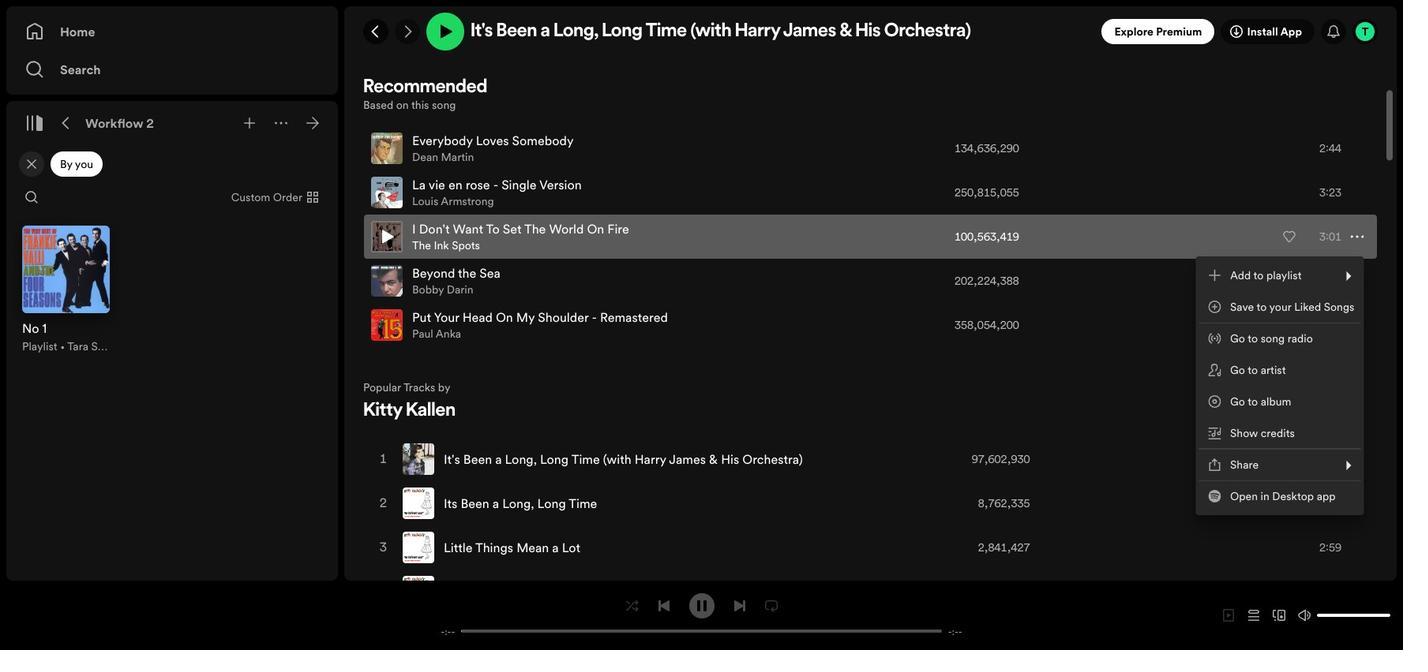 Task type: describe. For each thing, give the bounding box(es) containing it.
by you
[[60, 156, 93, 172]]

go to artist link
[[1199, 355, 1361, 386]]

add to playlist
[[1230, 268, 1302, 283]]

(with inside "top bar and user menu" element
[[690, 22, 731, 41]]

open
[[1230, 489, 1258, 505]]

dean martin link
[[412, 149, 474, 165]]

save to your liked songs
[[1230, 299, 1354, 315]]

long for 97,602,930
[[540, 451, 569, 468]]

little things mean a lot link
[[444, 539, 580, 557]]

search link
[[25, 54, 319, 85]]

by
[[60, 156, 72, 172]]

beyond the sea cell
[[371, 260, 926, 302]]

2:59
[[1319, 540, 1341, 556]]

my
[[516, 309, 535, 326]]

time inside "top bar and user menu" element
[[646, 22, 687, 41]]

it's been a long, long time (with harry james & his orchestra) inside cell
[[444, 451, 803, 468]]

playlist
[[22, 338, 57, 354]]

to for playlist
[[1253, 268, 1264, 283]]

everybody loves somebody link
[[412, 132, 574, 149]]

custom
[[231, 189, 270, 205]]

put your head on my shoulder - remastered link
[[412, 309, 668, 326]]

it's been a long, long time (with harry james & his orchestra) link
[[444, 451, 803, 468]]

go back image
[[370, 25, 382, 38]]

install app
[[1247, 24, 1302, 39]]

orchestra) inside cell
[[742, 451, 803, 468]]

97,602,930
[[972, 452, 1030, 467]]

connect to a device image
[[1273, 610, 1285, 622]]

install
[[1247, 24, 1278, 39]]

version
[[539, 176, 582, 193]]

time for 97,602,930
[[571, 451, 600, 468]]

•
[[60, 338, 65, 354]]

long, for 97,602,930
[[505, 451, 537, 468]]

2,841,427
[[978, 540, 1030, 556]]

t button
[[1352, 19, 1378, 44]]

1 me from the left
[[406, 0, 423, 12]]

enable shuffle image
[[626, 600, 638, 612]]

1 :- from the left
[[445, 625, 451, 638]]

little
[[444, 539, 473, 557]]

james inside "top bar and user menu" element
[[783, 22, 836, 41]]

to for album
[[1248, 394, 1258, 410]]

it's inside so kiss me once, then kiss me twice, then kiss me once again it's been a long, long time
[[363, 29, 380, 47]]

things
[[475, 539, 513, 557]]

go forward image
[[401, 25, 414, 38]]

long, for 8,762,335
[[502, 495, 534, 512]]

2
[[146, 114, 154, 132]]

3:24
[[1319, 496, 1341, 512]]

volume high image
[[1298, 610, 1311, 622]]

top bar and user menu element
[[344, 6, 1397, 57]]

world
[[549, 220, 584, 238]]

so kiss me once, then kiss me twice, then kiss me once again it's been a long, long time
[[363, 0, 674, 47]]

show credits
[[1230, 426, 1295, 441]]

playlist •
[[22, 338, 67, 354]]

everybody loves somebody cell
[[371, 127, 926, 170]]

liked
[[1294, 299, 1321, 315]]

fire
[[607, 220, 629, 238]]

radio
[[1287, 331, 1313, 347]]

2 -:-- from the left
[[948, 625, 962, 638]]

once
[[646, 0, 674, 12]]

ink
[[434, 238, 449, 253]]

it's been a long, long time (with harry james & his orchestra) cell
[[403, 438, 937, 481]]

home
[[60, 23, 95, 40]]

go for go to album
[[1230, 394, 1245, 410]]

2 me from the left
[[514, 0, 532, 12]]

your
[[1269, 299, 1291, 315]]

main element
[[6, 6, 338, 581]]

premium
[[1156, 24, 1202, 39]]

somebody
[[512, 132, 574, 149]]

your
[[434, 309, 459, 326]]

louis armstrong link
[[412, 193, 494, 209]]

- inside la vie en rose - single version louis armstrong
[[493, 176, 498, 193]]

song inside button
[[1261, 331, 1285, 347]]

to for song
[[1248, 331, 1258, 347]]

show credits button
[[1199, 418, 1361, 449]]

harry inside "top bar and user menu" element
[[735, 22, 780, 41]]

louis
[[412, 193, 438, 209]]

album
[[1261, 394, 1291, 410]]

kitty
[[363, 402, 402, 421]]

long for 8,762,335
[[537, 495, 566, 512]]

this
[[411, 97, 429, 113]]

0 horizontal spatial the
[[412, 238, 431, 253]]

la vie en rose - single version louis armstrong
[[412, 176, 582, 209]]

it's inside "top bar and user menu" element
[[471, 22, 493, 41]]

search
[[60, 61, 101, 78]]

go to song radio
[[1230, 331, 1313, 347]]

t
[[1362, 24, 1369, 39]]

i don't want to set the world on fire cell
[[371, 216, 926, 258]]

workflow 2 button
[[82, 111, 157, 136]]

order
[[273, 189, 302, 205]]

share
[[1230, 457, 1259, 473]]

popular
[[363, 380, 401, 396]]

bobby
[[412, 282, 444, 298]]

a down twice,
[[541, 22, 550, 41]]

workflow 2
[[85, 114, 154, 132]]

to for your
[[1257, 299, 1267, 315]]

once,
[[427, 0, 458, 12]]

save
[[1230, 299, 1254, 315]]

his inside "top bar and user menu" element
[[855, 22, 881, 41]]

home link
[[25, 16, 319, 47]]

song inside recommended based on this song
[[432, 97, 456, 113]]

disable repeat image
[[765, 600, 777, 612]]

save to your liked songs button
[[1199, 291, 1361, 323]]

group inside main element
[[13, 216, 119, 364]]

it's been a long, long time (with harry james & his orchestra) inside "top bar and user menu" element
[[471, 22, 971, 41]]

it's inside cell
[[444, 451, 460, 468]]

(with inside cell
[[603, 451, 631, 468]]

on inside 'put your head on my shoulder - remastered paul anka'
[[496, 309, 513, 326]]

2 then from the left
[[572, 0, 598, 12]]

a up its been a long, long time link
[[495, 451, 502, 468]]

3 me from the left
[[625, 0, 643, 12]]

what's new image
[[1327, 25, 1340, 38]]

in
[[1261, 489, 1269, 505]]

to
[[486, 220, 500, 238]]

beyond the sea link
[[412, 264, 501, 282]]

single
[[501, 176, 536, 193]]

james inside cell
[[669, 451, 706, 468]]

menu containing add to playlist
[[1195, 257, 1364, 516]]

explore
[[1114, 24, 1153, 39]]

pause image
[[695, 600, 708, 612]]

want
[[453, 220, 483, 238]]

by
[[438, 380, 450, 396]]

i don't want to set the world on fire link
[[412, 220, 629, 238]]

harry inside cell
[[635, 451, 666, 468]]

358,054,200
[[955, 317, 1019, 333]]

orchestra) inside "top bar and user menu" element
[[884, 22, 971, 41]]

tracks
[[403, 380, 435, 396]]

dean
[[412, 149, 438, 165]]



Task type: vqa. For each thing, say whether or not it's contained in the screenshot.
4:05
no



Task type: locate. For each thing, give the bounding box(es) containing it.
0 vertical spatial &
[[840, 22, 852, 41]]

been inside "top bar and user menu" element
[[496, 22, 537, 41]]

recommended
[[363, 78, 487, 97]]

go for go to song radio
[[1230, 331, 1245, 347]]

time down once
[[646, 22, 687, 41]]

1 -:-- from the left
[[441, 625, 455, 638]]

1 vertical spatial harry
[[635, 451, 666, 468]]

been for 8,762,335
[[461, 495, 489, 512]]

custom order
[[231, 189, 302, 205]]

1 horizontal spatial song
[[1261, 331, 1285, 347]]

go left artist
[[1230, 362, 1245, 378]]

kiss left once
[[601, 0, 622, 12]]

- inside 'put your head on my shoulder - remastered paul anka'
[[592, 309, 597, 326]]

me up go forward image
[[406, 0, 423, 12]]

it's been a long, long time (with harry james & his orchestra) down once
[[471, 22, 971, 41]]

head
[[462, 309, 493, 326]]

on left 'fire'
[[587, 220, 604, 238]]

& inside "top bar and user menu" element
[[840, 22, 852, 41]]

250,815,055
[[955, 185, 1019, 201]]

202,224,388
[[955, 273, 1019, 289]]

then right twice,
[[572, 0, 598, 12]]

app
[[1317, 489, 1336, 505]]

it's
[[471, 22, 493, 41], [363, 29, 380, 47], [444, 451, 460, 468]]

0 horizontal spatial then
[[461, 0, 486, 12]]

0 horizontal spatial kiss
[[381, 0, 402, 12]]

add
[[1230, 268, 1251, 283]]

orchestra)
[[884, 22, 971, 41], [742, 451, 803, 468]]

0 horizontal spatial me
[[406, 0, 423, 12]]

song left radio
[[1261, 331, 1285, 347]]

menu
[[1195, 257, 1364, 516]]

been down twice,
[[496, 22, 537, 41]]

0 vertical spatial harry
[[735, 22, 780, 41]]

play i don't want to set the world on fire by the ink spots image
[[377, 227, 396, 246]]

1 horizontal spatial kiss
[[490, 0, 511, 12]]

1 horizontal spatial &
[[840, 22, 852, 41]]

popular tracks by kitty kallen
[[363, 380, 455, 421]]

his
[[855, 22, 881, 41], [721, 451, 739, 468]]

time for 8,762,335
[[569, 495, 597, 512]]

1 go from the top
[[1230, 331, 1245, 347]]

to inside dropdown button
[[1253, 268, 1264, 283]]

0 horizontal spatial &
[[709, 451, 718, 468]]

been
[[496, 22, 537, 41], [463, 451, 492, 468], [461, 495, 489, 512]]

1 horizontal spatial his
[[855, 22, 881, 41]]

long,
[[553, 22, 598, 41], [505, 451, 537, 468], [502, 495, 534, 512]]

0 vertical spatial orchestra)
[[884, 22, 971, 41]]

0 vertical spatial song
[[432, 97, 456, 113]]

to inside button
[[1248, 331, 1258, 347]]

kiss up time
[[490, 0, 511, 12]]

install app link
[[1221, 19, 1315, 44]]

i don't want to set the world on fire the ink spots
[[412, 220, 629, 253]]

spots
[[452, 238, 480, 253]]

time up its been a long, long time
[[571, 451, 600, 468]]

long, down twice,
[[553, 22, 598, 41]]

group containing playlist
[[13, 216, 119, 364]]

3 go from the top
[[1230, 394, 1245, 410]]

to inside button
[[1257, 299, 1267, 315]]

on inside i don't want to set the world on fire the ink spots
[[587, 220, 604, 238]]

a up things
[[492, 495, 499, 512]]

to left 'your'
[[1257, 299, 1267, 315]]

its been a long, long time cell
[[403, 482, 937, 525]]

long inside "top bar and user menu" element
[[602, 22, 642, 41]]

rose
[[466, 176, 490, 193]]

1 horizontal spatial orchestra)
[[884, 22, 971, 41]]

group
[[13, 216, 119, 364]]

app
[[1280, 24, 1302, 39]]

paul anka link
[[412, 326, 461, 342]]

it's been a long, long time (with harry james & his orchestra)
[[471, 22, 971, 41], [444, 451, 803, 468]]

1 vertical spatial time
[[571, 451, 600, 468]]

credits
[[1261, 426, 1295, 441]]

the ink spots link
[[412, 238, 480, 253]]

0 vertical spatial it's been a long, long time (with harry james & his orchestra)
[[471, 22, 971, 41]]

go to artist
[[1230, 362, 1286, 378]]

everybody
[[412, 132, 473, 149]]

1 vertical spatial &
[[709, 451, 718, 468]]

1 horizontal spatial harry
[[735, 22, 780, 41]]

time up the lot
[[569, 495, 597, 512]]

its
[[444, 495, 457, 512]]

0 vertical spatial (with
[[690, 22, 731, 41]]

1 horizontal spatial james
[[783, 22, 836, 41]]

1 vertical spatial orchestra)
[[742, 451, 803, 468]]

1 then from the left
[[461, 0, 486, 12]]

then right the once,
[[461, 0, 486, 12]]

the right set
[[524, 220, 546, 238]]

to left artist
[[1248, 362, 1258, 378]]

to right the add
[[1253, 268, 1264, 283]]

2 kiss from the left
[[490, 0, 511, 12]]

me left twice,
[[514, 0, 532, 12]]

shoulder
[[538, 309, 589, 326]]

his inside cell
[[721, 451, 739, 468]]

go down save on the right
[[1230, 331, 1245, 347]]

2 vertical spatial time
[[569, 495, 597, 512]]

1 horizontal spatial -:--
[[948, 625, 962, 638]]

Disable repeat checkbox
[[758, 593, 784, 619]]

it's been a long, long time (with harry james & his orchestra) up its been a long, long time cell
[[444, 451, 803, 468]]

1 vertical spatial on
[[496, 309, 513, 326]]

search in your library image
[[25, 191, 38, 204]]

the left the ink
[[412, 238, 431, 253]]

2 vertical spatial go
[[1230, 394, 1245, 410]]

0 vertical spatial go
[[1230, 331, 1245, 347]]

& inside cell
[[709, 451, 718, 468]]

long
[[456, 29, 480, 47]]

0 vertical spatial on
[[587, 220, 604, 238]]

1 vertical spatial song
[[1261, 331, 1285, 347]]

0 vertical spatial long
[[602, 22, 642, 41]]

1 horizontal spatial the
[[524, 220, 546, 238]]

little things mean a lot
[[444, 539, 580, 557]]

2 vertical spatial long,
[[502, 495, 534, 512]]

show
[[1230, 426, 1258, 441]]

0 horizontal spatial orchestra)
[[742, 451, 803, 468]]

1 kiss from the left
[[381, 0, 402, 12]]

1 vertical spatial his
[[721, 451, 739, 468]]

to
[[1253, 268, 1264, 283], [1257, 299, 1267, 315], [1248, 331, 1258, 347], [1248, 362, 1258, 378], [1248, 394, 1258, 410]]

again
[[363, 12, 394, 29]]

0 horizontal spatial it's
[[363, 29, 380, 47]]

0 vertical spatial been
[[496, 22, 537, 41]]

beyond the sea bobby darin
[[412, 264, 501, 298]]

anka
[[436, 326, 461, 342]]

1 vertical spatial long,
[[505, 451, 537, 468]]

go to song radio button
[[1199, 323, 1361, 355]]

2 horizontal spatial kiss
[[601, 0, 622, 12]]

clear filters image
[[25, 158, 38, 171]]

1 horizontal spatial :-
[[952, 625, 958, 638]]

been up its been a long, long time
[[463, 451, 492, 468]]

0 vertical spatial james
[[783, 22, 836, 41]]

so
[[363, 0, 378, 12]]

0 vertical spatial time
[[646, 22, 687, 41]]

long
[[602, 22, 642, 41], [540, 451, 569, 468], [537, 495, 566, 512]]

2 horizontal spatial me
[[625, 0, 643, 12]]

1 vertical spatial james
[[669, 451, 706, 468]]

Custom Order, Grid view field
[[219, 185, 328, 210]]

3:01
[[1319, 229, 1341, 245]]

it's left been at the left top of page
[[363, 29, 380, 47]]

lot
[[562, 539, 580, 557]]

open in desktop app
[[1230, 489, 1336, 505]]

1 vertical spatial go
[[1230, 362, 1245, 378]]

1 vertical spatial (with
[[603, 451, 631, 468]]

long, up its been a long, long time
[[505, 451, 537, 468]]

long, inside "top bar and user menu" element
[[553, 22, 598, 41]]

0 horizontal spatial (with
[[603, 451, 631, 468]]

on
[[396, 97, 409, 113]]

i don't want to set the world on fire row
[[364, 215, 1377, 259]]

been for 97,602,930
[[463, 451, 492, 468]]

open in desktop app button
[[1199, 481, 1361, 512]]

little things mean a lot cell
[[403, 527, 937, 569]]

2 horizontal spatial it's
[[471, 22, 493, 41]]

me
[[406, 0, 423, 12], [514, 0, 532, 12], [625, 0, 643, 12]]

been
[[383, 29, 411, 47]]

explore premium button
[[1102, 19, 1215, 44]]

player controls element
[[423, 593, 980, 638]]

based
[[363, 97, 393, 113]]

0 horizontal spatial :-
[[445, 625, 451, 638]]

none search field inside main element
[[19, 185, 44, 210]]

en
[[448, 176, 462, 193]]

0 horizontal spatial his
[[721, 451, 739, 468]]

0 horizontal spatial on
[[496, 309, 513, 326]]

2 :- from the left
[[952, 625, 958, 638]]

it's right long,
[[471, 22, 493, 41]]

then
[[461, 0, 486, 12], [572, 0, 598, 12]]

go up show
[[1230, 394, 1245, 410]]

to up go to artist
[[1248, 331, 1258, 347]]

share button
[[1199, 449, 1361, 481]]

a inside so kiss me once, then kiss me twice, then kiss me once again it's been a long, long time
[[414, 29, 421, 47]]

go for go to artist
[[1230, 362, 1245, 378]]

time
[[483, 29, 509, 47]]

la vie en rose - single version cell
[[371, 171, 926, 214]]

1 horizontal spatial it's
[[444, 451, 460, 468]]

0 vertical spatial long,
[[553, 22, 598, 41]]

kiss right so at the left top of page
[[381, 0, 402, 12]]

1 vertical spatial it's been a long, long time (with harry james & his orchestra)
[[444, 451, 803, 468]]

0 horizontal spatial song
[[432, 97, 456, 113]]

&
[[840, 22, 852, 41], [709, 451, 718, 468]]

previous image
[[657, 600, 670, 612]]

put your head on my shoulder - remastered cell
[[371, 304, 926, 347]]

to left album
[[1248, 394, 1258, 410]]

songs
[[1324, 299, 1354, 315]]

loves
[[476, 132, 509, 149]]

go inside button
[[1230, 331, 1245, 347]]

1 vertical spatial long
[[540, 451, 569, 468]]

harry
[[735, 22, 780, 41], [635, 451, 666, 468]]

it's up its
[[444, 451, 460, 468]]

la
[[412, 176, 426, 193]]

on left my on the left of the page
[[496, 309, 513, 326]]

sea
[[479, 264, 501, 282]]

james
[[783, 22, 836, 41], [669, 451, 706, 468]]

0 vertical spatial his
[[855, 22, 881, 41]]

armstrong
[[441, 193, 494, 209]]

been right its
[[461, 495, 489, 512]]

3:23
[[1319, 185, 1341, 201]]

1 horizontal spatial then
[[572, 0, 598, 12]]

100,563,419
[[955, 229, 1019, 245]]

3 kiss from the left
[[601, 0, 622, 12]]

a right go forward image
[[414, 29, 421, 47]]

put your head on my shoulder - remastered paul anka
[[412, 309, 668, 342]]

go to album
[[1230, 394, 1291, 410]]

0 horizontal spatial -:--
[[441, 625, 455, 638]]

me left once
[[625, 0, 643, 12]]

2 vertical spatial been
[[461, 495, 489, 512]]

3:01 cell
[[1226, 216, 1364, 258]]

long, up little things mean a lot link on the left of page
[[502, 495, 534, 512]]

None search field
[[19, 185, 44, 210]]

its been a long, long time link
[[444, 495, 597, 512]]

cell
[[1230, 438, 1364, 481], [377, 571, 390, 613], [403, 571, 937, 613], [950, 571, 1217, 613], [1230, 571, 1364, 613]]

0 horizontal spatial james
[[669, 451, 706, 468]]

next image
[[733, 600, 746, 612]]

1 horizontal spatial me
[[514, 0, 532, 12]]

recommended based on this song
[[363, 78, 487, 113]]

1 horizontal spatial on
[[587, 220, 604, 238]]

go
[[1230, 331, 1245, 347], [1230, 362, 1245, 378], [1230, 394, 1245, 410]]

explore premium
[[1114, 24, 1202, 39]]

long,
[[424, 29, 452, 47]]

By you checkbox
[[51, 152, 103, 177]]

0 horizontal spatial harry
[[635, 451, 666, 468]]

2 go from the top
[[1230, 362, 1245, 378]]

song right this
[[432, 97, 456, 113]]

to for artist
[[1248, 362, 1258, 378]]

darin
[[447, 282, 473, 298]]

a left the lot
[[552, 539, 559, 557]]

1 horizontal spatial (with
[[690, 22, 731, 41]]

2 vertical spatial long
[[537, 495, 566, 512]]

1 vertical spatial been
[[463, 451, 492, 468]]



